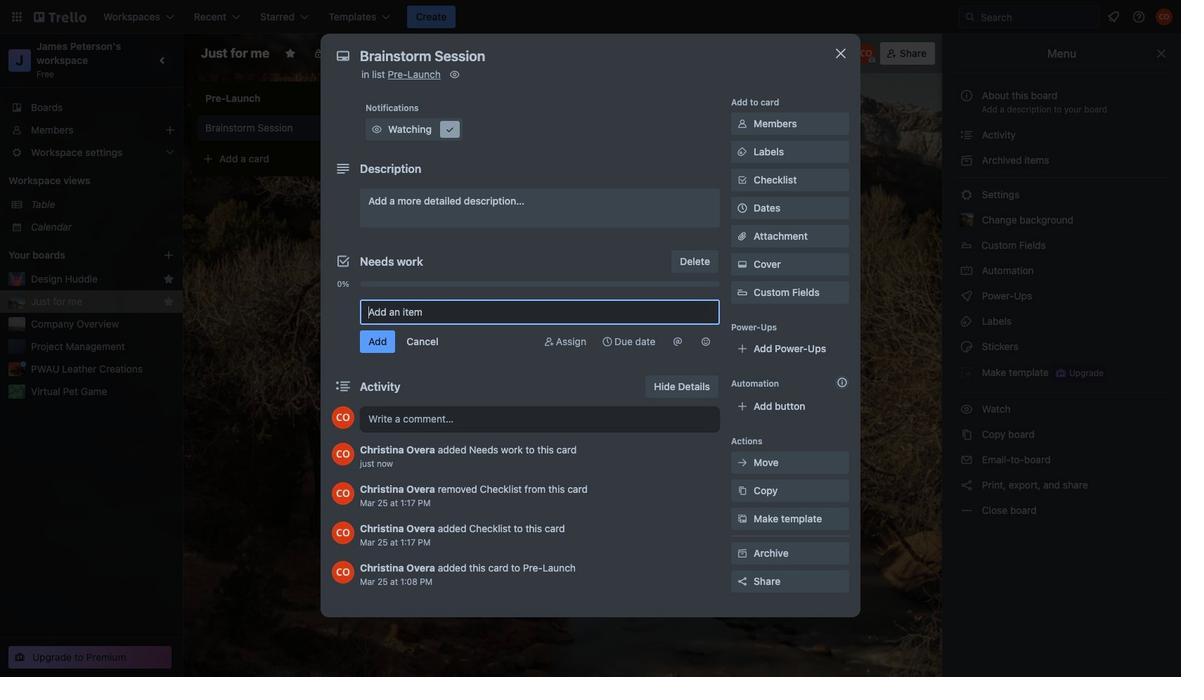 Task type: locate. For each thing, give the bounding box(es) containing it.
Board name text field
[[194, 42, 277, 65]]

0 vertical spatial christina overa (christinaovera) image
[[332, 407, 354, 429]]

Write a comment text field
[[360, 407, 720, 432]]

christina overa (christinaovera) image
[[332, 407, 354, 429], [332, 561, 354, 584]]

sm image
[[443, 122, 457, 136], [736, 145, 750, 159], [960, 264, 974, 278], [960, 314, 974, 328], [601, 335, 615, 349], [671, 335, 685, 349], [960, 340, 974, 354], [960, 453, 974, 467], [736, 456, 750, 470], [960, 478, 974, 492], [736, 484, 750, 498], [736, 512, 750, 526]]

Add an item text field
[[360, 300, 720, 325]]

sm image
[[708, 42, 727, 62], [448, 68, 462, 82], [736, 117, 750, 131], [370, 122, 384, 136], [960, 128, 974, 142], [960, 153, 974, 167], [960, 188, 974, 202], [736, 257, 750, 271], [960, 289, 974, 303], [542, 335, 556, 349], [699, 335, 713, 349], [960, 365, 974, 379], [960, 402, 974, 416], [960, 428, 974, 442], [960, 504, 974, 518], [736, 547, 750, 561]]

starred icon image
[[163, 274, 174, 285], [163, 296, 174, 307]]

None submit
[[360, 331, 396, 353]]

1 vertical spatial christina overa (christinaovera) image
[[332, 561, 354, 584]]

star or unstar board image
[[285, 48, 296, 59]]

1 christina overa (christinaovera) image from the top
[[332, 407, 354, 429]]

0 vertical spatial starred icon image
[[163, 274, 174, 285]]

1 vertical spatial starred icon image
[[163, 296, 174, 307]]

customize views image
[[441, 46, 455, 60]]

group
[[332, 291, 720, 297]]

add board image
[[163, 250, 174, 261]]

None text field
[[353, 44, 817, 69]]

christina overa (christinaovera) image
[[1156, 8, 1173, 25], [857, 44, 876, 63], [332, 443, 354, 466], [332, 483, 354, 505], [332, 522, 354, 544]]



Task type: vqa. For each thing, say whether or not it's contained in the screenshot.
your
no



Task type: describe. For each thing, give the bounding box(es) containing it.
your boards with 6 items element
[[8, 247, 142, 264]]

Search field
[[976, 7, 1099, 27]]

primary element
[[0, 0, 1182, 34]]

open information menu image
[[1132, 10, 1146, 24]]

create from template… image
[[360, 153, 371, 165]]

search image
[[965, 11, 976, 23]]

2 christina overa (christinaovera) image from the top
[[332, 561, 354, 584]]

0 notifications image
[[1106, 8, 1123, 25]]

close dialog image
[[833, 45, 850, 62]]

1 starred icon image from the top
[[163, 274, 174, 285]]

2 starred icon image from the top
[[163, 296, 174, 307]]



